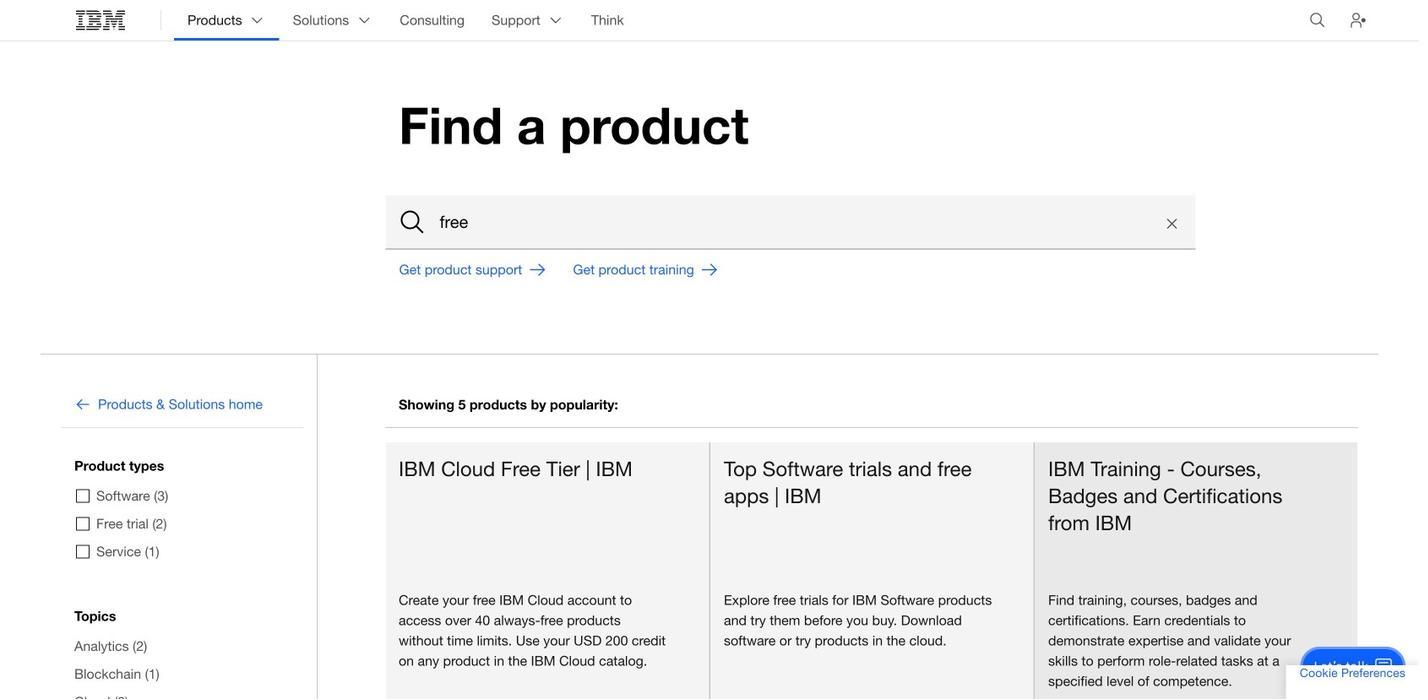 Task type: describe. For each thing, give the bounding box(es) containing it.
2 test region from the left
[[710, 442, 1035, 700]]

let's talk element
[[1315, 658, 1369, 676]]

1 test region from the left
[[385, 442, 710, 700]]



Task type: locate. For each thing, give the bounding box(es) containing it.
test region
[[385, 442, 710, 700], [710, 442, 1035, 700]]

Search text field
[[386, 196, 1197, 250]]

search element
[[386, 196, 1197, 250]]



